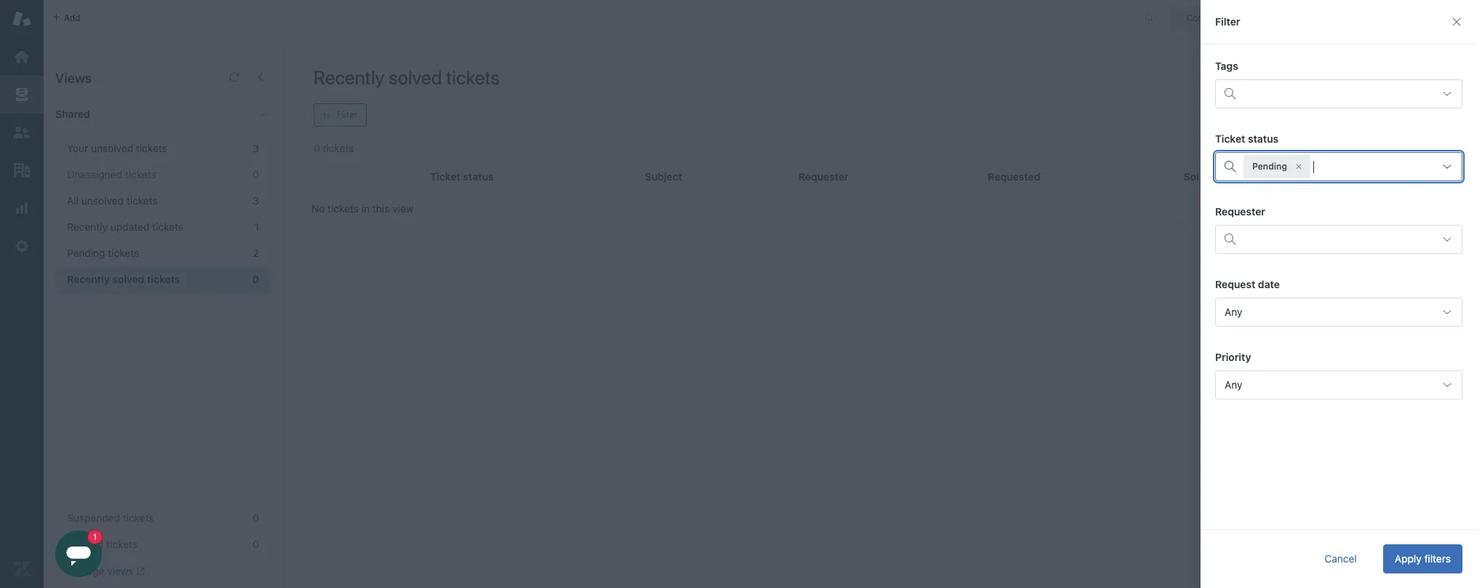 Task type: describe. For each thing, give the bounding box(es) containing it.
this
[[373, 202, 390, 215]]

3 for your unsolved tickets
[[253, 142, 259, 154]]

all
[[67, 194, 79, 207]]

talk
[[1284, 62, 1303, 74]]

remove image
[[1295, 162, 1304, 171]]

pending for pending tickets
[[67, 247, 105, 259]]

refresh views pane image
[[229, 71, 240, 83]]

conversations
[[1187, 12, 1246, 23]]

filter inside dialog
[[1216, 15, 1241, 28]]

recently updated tickets
[[67, 221, 183, 233]]

collapse views pane image
[[255, 71, 266, 83]]

updated
[[110, 221, 149, 233]]

filter dialog
[[1201, 0, 1478, 588]]

shared button
[[44, 92, 245, 136]]

requester element
[[1216, 225, 1463, 254]]

all unsolved tickets
[[67, 194, 158, 207]]

request date
[[1216, 278, 1281, 290]]

recently for 1
[[67, 221, 108, 233]]

2
[[253, 247, 259, 259]]

get started image
[[12, 47, 31, 66]]

0 horizontal spatial solved
[[112, 273, 144, 285]]

pending option
[[1244, 155, 1311, 178]]

ticket status
[[1216, 132, 1279, 145]]

0 for deleted tickets
[[253, 538, 259, 550]]

0 vertical spatial recently
[[314, 66, 385, 88]]

zendesk image
[[12, 560, 31, 579]]

conversations button
[[1171, 6, 1279, 29]]

deleted
[[67, 538, 104, 550]]

3 for all unsolved tickets
[[253, 194, 259, 207]]

views
[[55, 71, 92, 86]]

1 horizontal spatial solved
[[389, 66, 442, 88]]

no
[[312, 202, 325, 215]]

suspended
[[67, 512, 120, 524]]

your
[[1384, 62, 1405, 74]]

to
[[1372, 62, 1382, 74]]

ticket status element
[[1216, 152, 1463, 181]]

shared heading
[[44, 92, 284, 136]]

views image
[[12, 85, 31, 104]]

close drawer image
[[1452, 16, 1463, 28]]

1
[[255, 221, 259, 233]]

any for priority
[[1225, 379, 1243, 391]]

suspended tickets
[[67, 512, 154, 524]]

any field for priority
[[1216, 371, 1463, 400]]

any for request date
[[1225, 306, 1243, 318]]

manage views
[[67, 565, 134, 577]]

manage views link
[[67, 565, 145, 578]]

deleted tickets
[[67, 538, 138, 550]]



Task type: locate. For each thing, give the bounding box(es) containing it.
recently down 'all'
[[67, 221, 108, 233]]

solved
[[389, 66, 442, 88], [112, 273, 144, 285]]

0 for suspended tickets
[[253, 512, 259, 524]]

pending tickets
[[67, 247, 139, 259]]

2 any from the top
[[1225, 379, 1243, 391]]

unsolved down unassigned
[[81, 194, 124, 207]]

0 vertical spatial any field
[[1216, 298, 1463, 327]]

0
[[253, 168, 259, 181], [253, 273, 259, 285], [253, 512, 259, 524], [253, 538, 259, 550]]

manage
[[67, 565, 104, 577]]

view
[[393, 202, 414, 215]]

zendesk
[[1241, 62, 1281, 74]]

0 vertical spatial unsolved
[[91, 142, 133, 154]]

filter button
[[314, 103, 367, 127]]

microphone.
[[1289, 75, 1348, 87]]

0 for unassigned tickets
[[253, 168, 259, 181]]

recently solved tickets
[[314, 66, 500, 88], [67, 273, 180, 285]]

unassigned tickets
[[67, 168, 156, 181]]

tags element
[[1216, 79, 1463, 108]]

1 3 from the top
[[253, 142, 259, 154]]

1 vertical spatial any
[[1225, 379, 1243, 391]]

unsolved
[[91, 142, 133, 154], [81, 194, 124, 207]]

views
[[107, 565, 134, 577]]

0 vertical spatial any
[[1225, 306, 1243, 318]]

2 vertical spatial recently
[[67, 273, 110, 285]]

1 vertical spatial recently
[[67, 221, 108, 233]]

zendesk talk needs access to your browser's microphone.
[[1241, 62, 1405, 87]]

1 vertical spatial recently solved tickets
[[67, 273, 180, 285]]

0 horizontal spatial filter
[[337, 109, 358, 120]]

0 for recently solved tickets
[[253, 273, 259, 285]]

ticket
[[1216, 132, 1246, 145]]

tickets
[[446, 66, 500, 88], [136, 142, 167, 154], [125, 168, 156, 181], [127, 194, 158, 207], [328, 202, 359, 215], [152, 221, 183, 233], [108, 247, 139, 259], [147, 273, 180, 285], [123, 512, 154, 524], [106, 538, 138, 550]]

no tickets in this view
[[312, 202, 414, 215]]

recently
[[314, 66, 385, 88], [67, 221, 108, 233], [67, 273, 110, 285]]

pending down status
[[1253, 161, 1288, 172]]

1 vertical spatial 3
[[253, 194, 259, 207]]

shared
[[55, 108, 90, 120]]

filter
[[1216, 15, 1241, 28], [337, 109, 358, 120]]

0 vertical spatial recently solved tickets
[[314, 66, 500, 88]]

subject
[[645, 170, 683, 183]]

any field for request date
[[1216, 298, 1463, 327]]

3 up 1
[[253, 194, 259, 207]]

any down priority
[[1225, 379, 1243, 391]]

apply filters button
[[1384, 545, 1463, 574]]

3
[[253, 142, 259, 154], [253, 194, 259, 207]]

1 vertical spatial filter
[[337, 109, 358, 120]]

needs
[[1305, 62, 1334, 74]]

recently up filter button
[[314, 66, 385, 88]]

1 horizontal spatial filter
[[1216, 15, 1241, 28]]

Any field
[[1216, 298, 1463, 327], [1216, 371, 1463, 400]]

1 any field from the top
[[1216, 298, 1463, 327]]

in
[[362, 202, 370, 215]]

0 vertical spatial 3
[[253, 142, 259, 154]]

pending inside option
[[1253, 161, 1288, 172]]

1 vertical spatial solved
[[112, 273, 144, 285]]

0 horizontal spatial pending
[[67, 247, 105, 259]]

main element
[[0, 0, 44, 588]]

cancel button
[[1314, 545, 1369, 574]]

date
[[1259, 278, 1281, 290]]

0 vertical spatial pending
[[1253, 161, 1288, 172]]

2 3 from the top
[[253, 194, 259, 207]]

request
[[1216, 278, 1256, 290]]

unsolved for your
[[91, 142, 133, 154]]

filter inside button
[[337, 109, 358, 120]]

filters
[[1425, 553, 1452, 565]]

(opens in a new tab) image
[[134, 567, 145, 576]]

1 vertical spatial pending
[[67, 247, 105, 259]]

unassigned
[[67, 168, 122, 181]]

unsolved for all
[[81, 194, 124, 207]]

your unsolved tickets
[[67, 142, 167, 154]]

0 vertical spatial filter
[[1216, 15, 1241, 28]]

priority
[[1216, 351, 1252, 363]]

reporting image
[[12, 199, 31, 218]]

status
[[1249, 132, 1279, 145]]

pending
[[1253, 161, 1288, 172], [67, 247, 105, 259]]

any down request at the right top
[[1225, 306, 1243, 318]]

pending for pending
[[1253, 161, 1288, 172]]

1 vertical spatial any field
[[1216, 371, 1463, 400]]

your
[[67, 142, 88, 154]]

1 horizontal spatial recently solved tickets
[[314, 66, 500, 88]]

tags
[[1216, 60, 1239, 72]]

1 vertical spatial unsolved
[[81, 194, 124, 207]]

apply
[[1395, 553, 1422, 565]]

requester
[[1216, 205, 1266, 218]]

recently for 0
[[67, 273, 110, 285]]

zendesk support image
[[12, 9, 31, 28]]

organizations image
[[12, 161, 31, 180]]

admin image
[[12, 237, 31, 256]]

recently down pending tickets
[[67, 273, 110, 285]]

0 horizontal spatial recently solved tickets
[[67, 273, 180, 285]]

customers image
[[12, 123, 31, 142]]

1 any from the top
[[1225, 306, 1243, 318]]

2 any field from the top
[[1216, 371, 1463, 400]]

0 vertical spatial solved
[[389, 66, 442, 88]]

1 horizontal spatial pending
[[1253, 161, 1288, 172]]

pending down recently updated tickets
[[67, 247, 105, 259]]

access
[[1337, 62, 1369, 74]]

Ticket status field
[[1314, 155, 1432, 178]]

any
[[1225, 306, 1243, 318], [1225, 379, 1243, 391]]

browser's
[[1241, 75, 1287, 87]]

unsolved up 'unassigned tickets' on the left of the page
[[91, 142, 133, 154]]

apply filters
[[1395, 553, 1452, 565]]

3 down the "collapse views pane" 'icon'
[[253, 142, 259, 154]]

cancel
[[1325, 553, 1358, 565]]



Task type: vqa. For each thing, say whether or not it's contained in the screenshot.
bottommost Help
no



